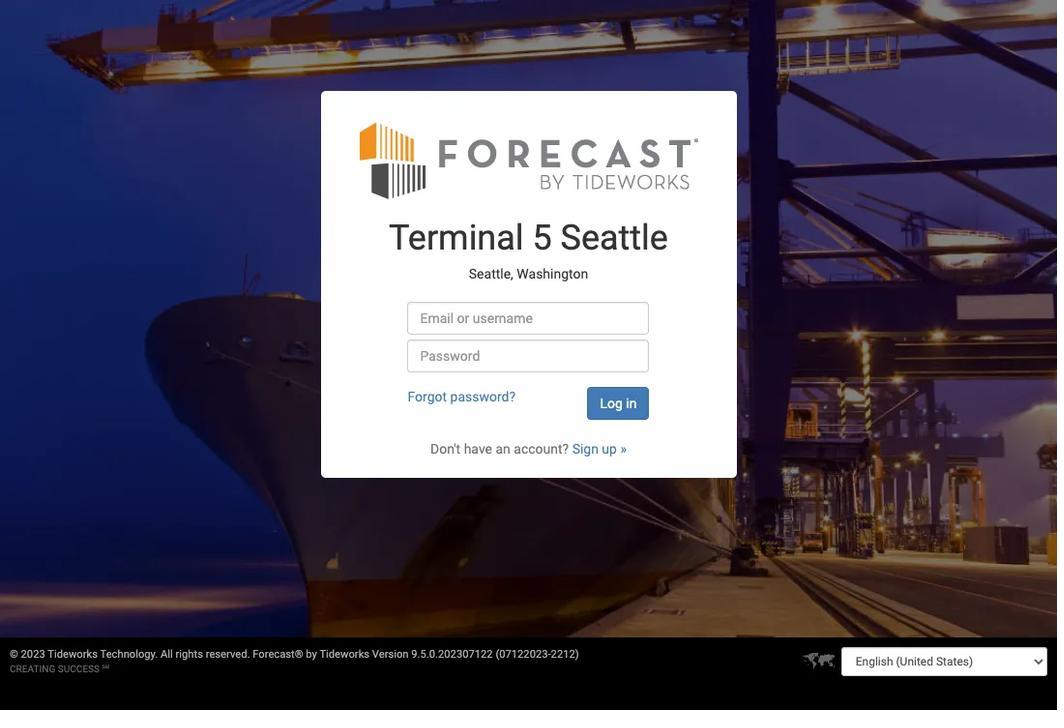 Task type: locate. For each thing, give the bounding box(es) containing it.
2212)
[[551, 648, 579, 661]]

Password password field
[[408, 339, 650, 372]]

Email or username text field
[[408, 301, 650, 334]]

log
[[600, 395, 623, 411]]

version
[[372, 648, 409, 661]]

seattle,
[[469, 266, 514, 282]]

0 horizontal spatial tideworks
[[48, 648, 98, 661]]

tideworks right by
[[320, 648, 370, 661]]

tideworks up success
[[48, 648, 98, 661]]

forgot password? link
[[408, 389, 516, 404]]

washington
[[517, 266, 588, 282]]

all
[[161, 648, 173, 661]]

sign up » link
[[572, 441, 627, 456]]

by
[[306, 648, 317, 661]]

don't
[[431, 441, 461, 456]]

2023
[[21, 648, 45, 661]]

rights
[[176, 648, 203, 661]]

1 tideworks from the left
[[48, 648, 98, 661]]

terminal 5 seattle seattle, washington
[[389, 217, 669, 282]]

tideworks
[[48, 648, 98, 661], [320, 648, 370, 661]]

(07122023-
[[496, 648, 551, 661]]

1 horizontal spatial tideworks
[[320, 648, 370, 661]]



Task type: vqa. For each thing, say whether or not it's contained in the screenshot.
Depending
no



Task type: describe. For each thing, give the bounding box(es) containing it.
seattle
[[561, 217, 669, 258]]

an
[[496, 441, 511, 456]]

account?
[[514, 441, 569, 456]]

terminal
[[389, 217, 524, 258]]

© 2023 tideworks technology. all rights reserved. forecast® by tideworks version 9.5.0.202307122 (07122023-2212) creating success ℠
[[10, 648, 579, 674]]

2 tideworks from the left
[[320, 648, 370, 661]]

forgot password? log in
[[408, 389, 637, 411]]

forecast® by tideworks image
[[359, 120, 698, 200]]

don't have an account? sign up »
[[431, 441, 627, 456]]

have
[[464, 441, 492, 456]]

9.5.0.202307122
[[412, 648, 493, 661]]

creating
[[10, 664, 55, 674]]

»
[[621, 441, 627, 456]]

forecast®
[[253, 648, 303, 661]]

log in button
[[588, 387, 650, 420]]

reserved.
[[206, 648, 250, 661]]

℠
[[102, 664, 109, 674]]

success
[[58, 664, 100, 674]]

©
[[10, 648, 18, 661]]

forgot
[[408, 389, 447, 404]]

5
[[533, 217, 552, 258]]

password?
[[450, 389, 516, 404]]

sign
[[572, 441, 599, 456]]

technology.
[[100, 648, 158, 661]]

in
[[626, 395, 637, 411]]

up
[[602, 441, 617, 456]]



